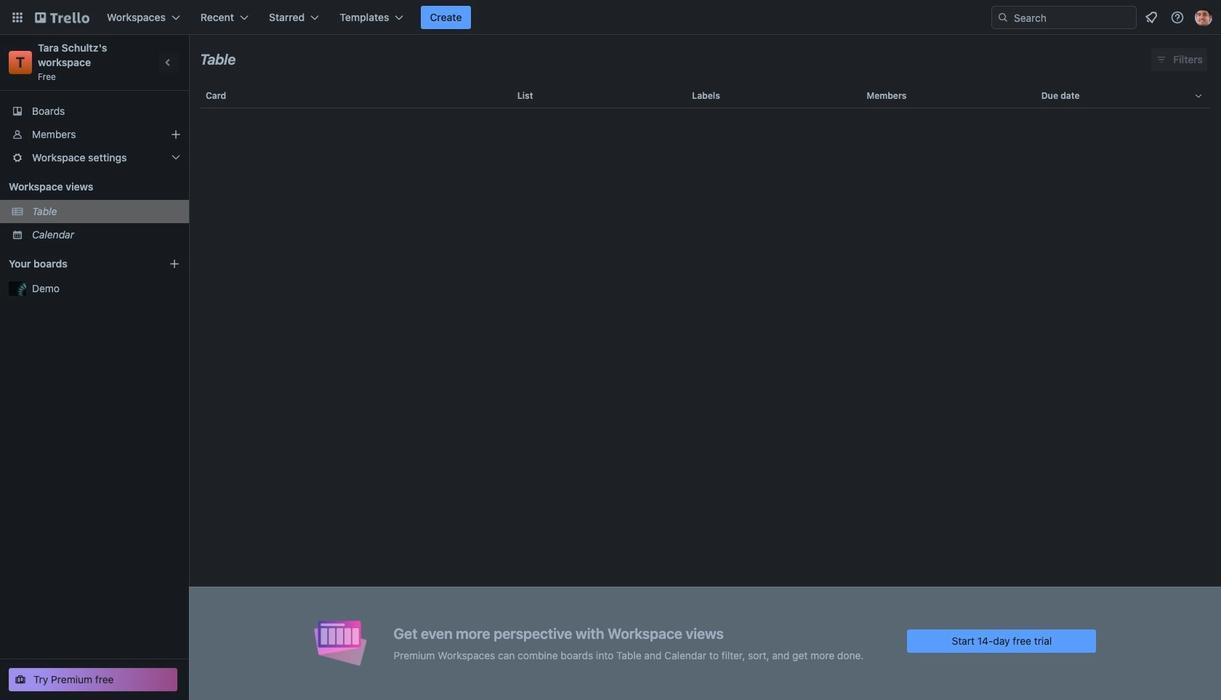 Task type: locate. For each thing, give the bounding box(es) containing it.
None text field
[[200, 46, 236, 73]]

back to home image
[[35, 6, 89, 29]]

table
[[189, 79, 1222, 700]]

row
[[200, 79, 1211, 113]]

workspace navigation collapse icon image
[[159, 52, 179, 73]]



Task type: vqa. For each thing, say whether or not it's contained in the screenshot.
the right the My Trello board Link
no



Task type: describe. For each thing, give the bounding box(es) containing it.
james peterson (jamespeterson93) image
[[1196, 9, 1213, 26]]

search image
[[998, 12, 1010, 23]]

Search field
[[992, 6, 1138, 29]]

open information menu image
[[1171, 10, 1186, 25]]

primary element
[[0, 0, 1222, 35]]

add board image
[[169, 258, 180, 270]]

0 notifications image
[[1143, 9, 1161, 26]]

your boards with 1 items element
[[9, 255, 147, 273]]



